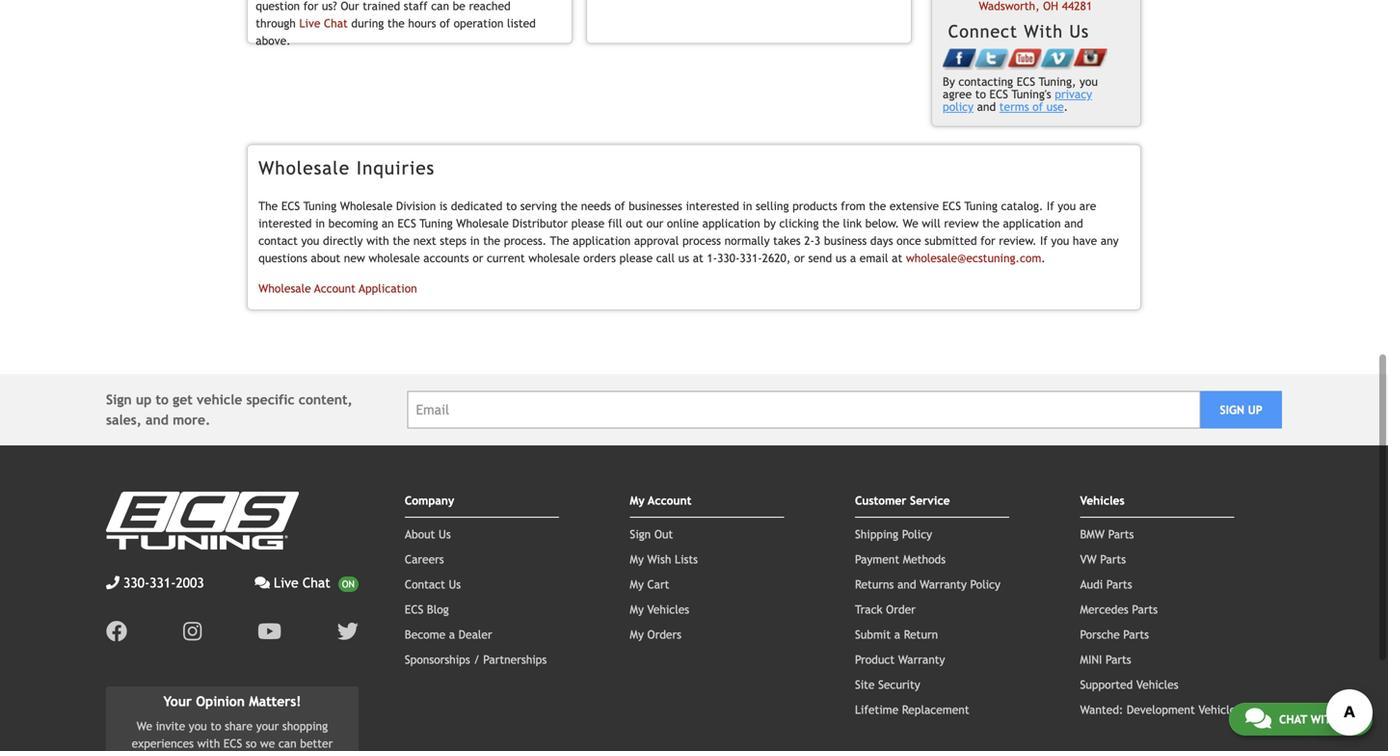 Task type: vqa. For each thing, say whether or not it's contained in the screenshot.
'2-' on the top right of page
yes



Task type: describe. For each thing, give the bounding box(es) containing it.
listed
[[507, 17, 536, 30]]

0 vertical spatial if
[[1047, 199, 1055, 212]]

process
[[683, 234, 721, 247]]

terms of use link
[[1000, 100, 1064, 114]]

my for my vehicles
[[630, 603, 644, 616]]

shipping policy
[[855, 528, 933, 541]]

comments image
[[255, 576, 270, 590]]

to inside the ecs tuning wholesale division is dedicated to serving the needs of businesses interested in selling products from the extensive ecs tuning catalog. if you are interested in becoming an ecs tuning wholesale distributor please fill out our online application by clicking the link below. we will review the application and contact you directly with the next steps in the process. the application approval process normally takes 2-3 business days once submitted for review. if you have any questions about new wholesale accounts or current wholesale orders please call us at
[[506, 199, 517, 212]]

1 vertical spatial of
[[1033, 100, 1043, 114]]

us right with
[[1070, 21, 1090, 41]]

get
[[173, 392, 193, 408]]

we inside the we invite you to share your shopping experiences with ecs so we can bette
[[137, 719, 152, 733]]

0 vertical spatial policy
[[902, 528, 933, 541]]

customer
[[855, 494, 907, 507]]

with inside the we invite you to share your shopping experiences with ecs so we can bette
[[197, 737, 220, 750]]

with inside chat with us link
[[1311, 713, 1340, 726]]

supported vehicles
[[1080, 678, 1179, 691]]

Email email field
[[407, 391, 1201, 429]]

1 vertical spatial chat
[[303, 575, 331, 591]]

instagram logo image
[[183, 621, 202, 642]]

questions
[[259, 251, 307, 264]]

1 horizontal spatial 331-
[[740, 251, 762, 264]]

returns
[[855, 578, 894, 591]]

2 horizontal spatial in
[[743, 199, 753, 212]]

lifetime replacement
[[855, 703, 970, 717]]

0 horizontal spatial application
[[573, 234, 631, 247]]

send
[[809, 251, 832, 264]]

connect with us
[[949, 21, 1090, 41]]

0 horizontal spatial in
[[315, 216, 325, 230]]

about
[[311, 251, 341, 264]]

to inside the by contacting ecs tuning, you agree to ecs tuning's
[[976, 87, 986, 101]]

policy
[[943, 100, 974, 114]]

bmw
[[1080, 528, 1105, 541]]

my for my cart
[[630, 578, 644, 591]]

1 horizontal spatial application
[[703, 216, 760, 230]]

2 horizontal spatial application
[[1003, 216, 1061, 230]]

331- inside 330-331-2003 link
[[150, 575, 176, 591]]

or inside the ecs tuning wholesale division is dedicated to serving the needs of businesses interested in selling products from the extensive ecs tuning catalog. if you are interested in becoming an ecs tuning wholesale distributor please fill out our online application by clicking the link below. we will review the application and contact you directly with the next steps in the process. the application approval process normally takes 2-3 business days once submitted for review. if you have any questions about new wholesale accounts or current wholesale orders please call us at
[[473, 251, 483, 264]]

1 vertical spatial live chat
[[274, 575, 331, 591]]

careers link
[[405, 553, 444, 566]]

my vehicles
[[630, 603, 690, 616]]

/
[[474, 653, 480, 666]]

the up current on the top of page
[[483, 234, 501, 247]]

inquiries
[[356, 157, 435, 178]]

2-
[[804, 234, 815, 247]]

out
[[655, 528, 673, 541]]

so
[[246, 737, 257, 750]]

2 horizontal spatial tuning
[[965, 199, 998, 212]]

you inside the we invite you to share your shopping experiences with ecs so we can bette
[[189, 719, 207, 733]]

my cart
[[630, 578, 670, 591]]

sign up to get vehicle specific content, sales, and more.
[[106, 392, 353, 428]]

1 vertical spatial live
[[274, 575, 299, 591]]

vehicles up bmw parts
[[1080, 494, 1125, 507]]

us inside chat with us link
[[1343, 713, 1357, 726]]

vw parts link
[[1080, 553, 1126, 566]]

careers
[[405, 553, 444, 566]]

and down contacting on the top
[[977, 100, 996, 114]]

fill
[[608, 216, 623, 230]]

1 horizontal spatial the
[[550, 234, 569, 247]]

the left link
[[823, 216, 840, 230]]

my cart link
[[630, 578, 670, 591]]

0 vertical spatial the
[[259, 199, 278, 212]]

0 horizontal spatial please
[[571, 216, 605, 230]]

sign out link
[[630, 528, 673, 541]]

track order link
[[855, 603, 916, 616]]

become a dealer
[[405, 628, 492, 641]]

needs
[[581, 199, 611, 212]]

my orders link
[[630, 628, 682, 641]]

phone image
[[106, 576, 120, 590]]

becoming
[[329, 216, 378, 230]]

privacy policy link
[[943, 87, 1093, 114]]

1 vertical spatial warranty
[[898, 653, 945, 666]]

1-
[[707, 251, 718, 264]]

catalog.
[[1001, 199, 1044, 212]]

shipping policy link
[[855, 528, 933, 541]]

your
[[163, 694, 192, 709]]

invite
[[156, 719, 185, 733]]

and inside the ecs tuning wholesale division is dedicated to serving the needs of businesses interested in selling products from the extensive ecs tuning catalog. if you are interested in becoming an ecs tuning wholesale distributor please fill out our online application by clicking the link below. we will review the application and contact you directly with the next steps in the process. the application approval process normally takes 2-3 business days once submitted for review. if you have any questions about new wholesale accounts or current wholesale orders please call us at
[[1065, 216, 1084, 230]]

supported vehicles link
[[1080, 678, 1179, 691]]

you up about
[[301, 234, 320, 247]]

once
[[897, 234, 922, 247]]

a for company
[[449, 628, 455, 641]]

by contacting ecs tuning, you agree to ecs tuning's
[[943, 75, 1098, 101]]

is
[[440, 199, 448, 212]]

mercedes parts link
[[1080, 603, 1158, 616]]

wholesale@ecstuning.com
[[906, 251, 1042, 264]]

ecs blog
[[405, 603, 449, 616]]

submit a return link
[[855, 628, 938, 641]]

cart
[[647, 578, 670, 591]]

0 horizontal spatial interested
[[259, 216, 312, 230]]

methods
[[903, 553, 946, 566]]

the down the an
[[393, 234, 410, 247]]

contact us link
[[405, 578, 461, 591]]

2 wholesale from the left
[[529, 251, 580, 264]]

wholesale inquiries
[[259, 157, 435, 178]]

of inside during the hours of operation listed above.
[[440, 17, 450, 30]]

will
[[922, 216, 941, 230]]

facebook logo image
[[106, 621, 127, 642]]

submitted
[[925, 234, 977, 247]]

parts for audi parts
[[1107, 578, 1133, 591]]

are
[[1080, 199, 1097, 212]]

1 vertical spatial if
[[1040, 234, 1048, 247]]

mercedes parts
[[1080, 603, 1158, 616]]

audi parts link
[[1080, 578, 1133, 591]]

chat with us
[[1279, 713, 1357, 726]]

ecs tuning image
[[106, 492, 299, 550]]

you left are
[[1058, 199, 1076, 212]]

steps
[[440, 234, 467, 247]]

up for sign up to get vehicle specific content, sales, and more.
[[136, 392, 152, 408]]

youtube logo image
[[258, 621, 282, 642]]

mercedes
[[1080, 603, 1129, 616]]

contact us
[[405, 578, 461, 591]]

process.
[[504, 234, 547, 247]]

dealer
[[459, 628, 492, 641]]

porsche parts link
[[1080, 628, 1149, 641]]

above.
[[256, 34, 291, 47]]

about us
[[405, 528, 451, 541]]

customer service
[[855, 494, 950, 507]]

sign for sign out
[[630, 528, 651, 541]]

1 horizontal spatial please
[[620, 251, 653, 264]]

comments image
[[1246, 707, 1272, 730]]

my vehicles link
[[630, 603, 690, 616]]

the left needs
[[561, 199, 578, 212]]

330-331-2003 link
[[106, 573, 204, 593]]

wanted: development vehicles link
[[1080, 703, 1241, 717]]

to inside the we invite you to share your shopping experiences with ecs so we can bette
[[211, 719, 221, 733]]

hours
[[408, 17, 436, 30]]

product warranty
[[855, 653, 945, 666]]

audi
[[1080, 578, 1103, 591]]

normally
[[725, 234, 770, 247]]

online
[[667, 216, 699, 230]]

products
[[793, 199, 838, 212]]

contacting
[[959, 75, 1014, 88]]

0 vertical spatial live chat link
[[299, 17, 348, 30]]

2003
[[176, 575, 204, 591]]



Task type: locate. For each thing, give the bounding box(es) containing it.
1 vertical spatial in
[[315, 216, 325, 230]]

for
[[981, 234, 996, 247]]

we up experiences
[[137, 719, 152, 733]]

contact
[[405, 578, 445, 591]]

2 my from the top
[[630, 553, 644, 566]]

0 horizontal spatial we
[[137, 719, 152, 733]]

up inside "button"
[[1248, 403, 1263, 417]]

directly
[[323, 234, 363, 247]]

0 horizontal spatial or
[[473, 251, 483, 264]]

policy
[[902, 528, 933, 541], [971, 578, 1001, 591]]

1 my from the top
[[630, 494, 645, 507]]

product warranty link
[[855, 653, 945, 666]]

with left so
[[197, 737, 220, 750]]

330- right phone icon
[[123, 575, 150, 591]]

interested up online
[[686, 199, 739, 212]]

my for my wish lists
[[630, 553, 644, 566]]

chat with us link
[[1229, 703, 1373, 736]]

1 horizontal spatial 330-
[[717, 251, 740, 264]]

1 wholesale from the left
[[369, 251, 420, 264]]

the up contact
[[259, 199, 278, 212]]

we up once on the top right
[[903, 216, 919, 230]]

1 vertical spatial the
[[550, 234, 569, 247]]

at inside the ecs tuning wholesale division is dedicated to serving the needs of businesses interested in selling products from the extensive ecs tuning catalog. if you are interested in becoming an ecs tuning wholesale distributor please fill out our online application by clicking the link below. we will review the application and contact you directly with the next steps in the process. the application approval process normally takes 2-3 business days once submitted for review. if you have any questions about new wholesale accounts or current wholesale orders please call us at
[[693, 251, 704, 264]]

wholesale down process.
[[529, 251, 580, 264]]

become
[[405, 628, 446, 641]]

experiences
[[132, 737, 194, 750]]

1 horizontal spatial live
[[299, 17, 321, 30]]

us right about
[[439, 528, 451, 541]]

1 us from the left
[[679, 251, 690, 264]]

at down once on the top right
[[892, 251, 903, 264]]

up for sign up
[[1248, 403, 1263, 417]]

wish
[[647, 553, 672, 566]]

bmw parts link
[[1080, 528, 1134, 541]]

call
[[656, 251, 675, 264]]

a down business
[[850, 251, 856, 264]]

a left the return
[[895, 628, 901, 641]]

us right call
[[679, 251, 690, 264]]

link
[[843, 216, 862, 230]]

sign up button
[[1201, 391, 1283, 429]]

0 horizontal spatial sign
[[106, 392, 132, 408]]

1 horizontal spatial with
[[366, 234, 389, 247]]

0 horizontal spatial us
[[679, 251, 690, 264]]

0 vertical spatial in
[[743, 199, 753, 212]]

the up "for"
[[983, 216, 1000, 230]]

warranty down methods
[[920, 578, 967, 591]]

sign for sign up to get vehicle specific content, sales, and more.
[[106, 392, 132, 408]]

2 vertical spatial in
[[470, 234, 480, 247]]

clicking
[[780, 216, 819, 230]]

account for wholesale
[[314, 281, 356, 295]]

and right sales,
[[146, 412, 169, 428]]

1-330-331-2620, link
[[707, 251, 791, 264]]

1 vertical spatial .
[[1042, 251, 1046, 264]]

security
[[879, 678, 921, 691]]

of right hours
[[440, 17, 450, 30]]

warranty down the return
[[898, 653, 945, 666]]

330- down normally
[[717, 251, 740, 264]]

1 vertical spatial live chat link
[[255, 573, 359, 593]]

sales,
[[106, 412, 142, 428]]

1 horizontal spatial sign
[[630, 528, 651, 541]]

account up out
[[648, 494, 692, 507]]

live chat left during
[[299, 17, 348, 30]]

the
[[388, 17, 405, 30], [561, 199, 578, 212], [869, 199, 886, 212], [823, 216, 840, 230], [983, 216, 1000, 230], [393, 234, 410, 247], [483, 234, 501, 247]]

2 horizontal spatial with
[[1311, 713, 1340, 726]]

1 horizontal spatial policy
[[971, 578, 1001, 591]]

to left share
[[211, 719, 221, 733]]

1 horizontal spatial at
[[892, 251, 903, 264]]

tuning up becoming
[[303, 199, 337, 212]]

parts for vw parts
[[1101, 553, 1126, 566]]

your
[[256, 719, 279, 733]]

twitter logo image
[[337, 621, 359, 642]]

331- down normally
[[740, 251, 762, 264]]

my left "cart"
[[630, 578, 644, 591]]

1 or from the left
[[473, 251, 483, 264]]

parts for mini parts
[[1106, 653, 1132, 666]]

1 horizontal spatial wholesale
[[529, 251, 580, 264]]

mini
[[1080, 653, 1102, 666]]

2 or from the left
[[794, 251, 805, 264]]

0 vertical spatial 331-
[[740, 251, 762, 264]]

of left use
[[1033, 100, 1043, 114]]

service
[[910, 494, 950, 507]]

chat right comments image
[[1279, 713, 1308, 726]]

2 vertical spatial of
[[615, 199, 625, 212]]

sign
[[106, 392, 132, 408], [1220, 403, 1245, 417], [630, 528, 651, 541]]

2 horizontal spatial of
[[1033, 100, 1043, 114]]

1 vertical spatial please
[[620, 251, 653, 264]]

with inside the ecs tuning wholesale division is dedicated to serving the needs of businesses interested in selling products from the extensive ecs tuning catalog. if you are interested in becoming an ecs tuning wholesale distributor please fill out our online application by clicking the link below. we will review the application and contact you directly with the next steps in the process. the application approval process normally takes 2-3 business days once submitted for review. if you have any questions about new wholesale accounts or current wholesale orders please call us at
[[366, 234, 389, 247]]

bmw parts
[[1080, 528, 1134, 541]]

returns and warranty policy
[[855, 578, 1001, 591]]

1 vertical spatial account
[[648, 494, 692, 507]]

at left 1-
[[693, 251, 704, 264]]

. down tuning,
[[1064, 100, 1068, 114]]

serving
[[520, 199, 557, 212]]

1 vertical spatial 331-
[[150, 575, 176, 591]]

vehicles
[[1080, 494, 1125, 507], [647, 603, 690, 616], [1137, 678, 1179, 691], [1199, 703, 1241, 717]]

my down my cart link
[[630, 603, 644, 616]]

1 at from the left
[[693, 251, 704, 264]]

1 horizontal spatial .
[[1064, 100, 1068, 114]]

agree
[[943, 87, 972, 101]]

interested up contact
[[259, 216, 312, 230]]

sign out
[[630, 528, 673, 541]]

live chat link
[[299, 17, 348, 30], [255, 573, 359, 593]]

0 vertical spatial with
[[366, 234, 389, 247]]

a left dealer
[[449, 628, 455, 641]]

to inside "sign up to get vehicle specific content, sales, and more."
[[156, 392, 169, 408]]

and terms of use .
[[974, 100, 1068, 114]]

1 horizontal spatial us
[[836, 251, 847, 264]]

parts up "mercedes parts"
[[1107, 578, 1133, 591]]

1 horizontal spatial a
[[850, 251, 856, 264]]

business
[[824, 234, 867, 247]]

2 at from the left
[[892, 251, 903, 264]]

in left selling
[[743, 199, 753, 212]]

1 vertical spatial interested
[[259, 216, 312, 230]]

privacy policy
[[943, 87, 1093, 114]]

application down catalog.
[[1003, 216, 1061, 230]]

vehicles left comments image
[[1199, 703, 1241, 717]]

parts down porsche parts link
[[1106, 653, 1132, 666]]

terms
[[1000, 100, 1029, 114]]

2 horizontal spatial a
[[895, 628, 901, 641]]

site security
[[855, 678, 921, 691]]

my left wish
[[630, 553, 644, 566]]

0 horizontal spatial wholesale
[[369, 251, 420, 264]]

0 horizontal spatial of
[[440, 17, 450, 30]]

if right catalog.
[[1047, 199, 1055, 212]]

331-
[[740, 251, 762, 264], [150, 575, 176, 591]]

become a dealer link
[[405, 628, 492, 641]]

5 my from the top
[[630, 628, 644, 641]]

review.
[[999, 234, 1037, 247]]

parts for mercedes parts
[[1132, 603, 1158, 616]]

to left serving on the left of page
[[506, 199, 517, 212]]

application
[[703, 216, 760, 230], [1003, 216, 1061, 230], [573, 234, 631, 247]]

product
[[855, 653, 895, 666]]

account down about
[[314, 281, 356, 295]]

0 horizontal spatial up
[[136, 392, 152, 408]]

live left during
[[299, 17, 321, 30]]

0 horizontal spatial account
[[314, 281, 356, 295]]

shopping
[[282, 719, 328, 733]]

wholesale account application link
[[259, 281, 417, 295]]

wholesale up application
[[369, 251, 420, 264]]

2 vertical spatial chat
[[1279, 713, 1308, 726]]

vehicle
[[197, 392, 242, 408]]

my up sign out link
[[630, 494, 645, 507]]

my for my orders
[[630, 628, 644, 641]]

0 vertical spatial please
[[571, 216, 605, 230]]

1 horizontal spatial interested
[[686, 199, 739, 212]]

0 vertical spatial interested
[[686, 199, 739, 212]]

with
[[366, 234, 389, 247], [1311, 713, 1340, 726], [197, 737, 220, 750]]

1 vertical spatial we
[[137, 719, 152, 733]]

the ecs tuning wholesale division is dedicated to serving the needs of businesses interested in selling products from the extensive ecs tuning catalog. if you are interested in becoming an ecs tuning wholesale distributor please fill out our online application by clicking the link below. we will review the application and contact you directly with the next steps in the process. the application approval process normally takes 2-3 business days once submitted for review. if you have any questions about new wholesale accounts or current wholesale orders please call us at
[[259, 199, 1119, 264]]

live chat link up youtube logo
[[255, 573, 359, 593]]

orders
[[584, 251, 616, 264]]

the up below.
[[869, 199, 886, 212]]

you inside the by contacting ecs tuning, you agree to ecs tuning's
[[1080, 75, 1098, 88]]

you left have
[[1051, 234, 1070, 247]]

vehicles up orders
[[647, 603, 690, 616]]

lifetime replacement link
[[855, 703, 970, 717]]

and up order
[[898, 578, 917, 591]]

of up fill
[[615, 199, 625, 212]]

with down the an
[[366, 234, 389, 247]]

parts right bmw
[[1109, 528, 1134, 541]]

application up normally
[[703, 216, 760, 230]]

1 vertical spatial 330-
[[123, 575, 150, 591]]

application up orders
[[573, 234, 631, 247]]

my
[[630, 494, 645, 507], [630, 553, 644, 566], [630, 578, 644, 591], [630, 603, 644, 616], [630, 628, 644, 641]]

3
[[815, 234, 821, 247]]

4 my from the top
[[630, 603, 644, 616]]

1 vertical spatial policy
[[971, 578, 1001, 591]]

0 vertical spatial .
[[1064, 100, 1068, 114]]

. down catalog.
[[1042, 251, 1046, 264]]

ecs blog link
[[405, 603, 449, 616]]

partnerships
[[483, 653, 547, 666]]

parts down "mercedes parts"
[[1124, 628, 1149, 641]]

sign inside "button"
[[1220, 403, 1245, 417]]

in
[[743, 199, 753, 212], [315, 216, 325, 230], [470, 234, 480, 247]]

distributor
[[512, 216, 568, 230]]

sign for sign up
[[1220, 403, 1245, 417]]

businesses
[[629, 199, 683, 212]]

ecs inside the we invite you to share your shopping experiences with ecs so we can bette
[[224, 737, 242, 750]]

the inside during the hours of operation listed above.
[[388, 17, 405, 30]]

tuning up the review
[[965, 199, 998, 212]]

0 vertical spatial warranty
[[920, 578, 967, 591]]

please down approval
[[620, 251, 653, 264]]

my left orders
[[630, 628, 644, 641]]

0 horizontal spatial the
[[259, 199, 278, 212]]

you right invite
[[189, 719, 207, 733]]

parts right vw
[[1101, 553, 1126, 566]]

chat left during
[[324, 17, 348, 30]]

your opinion matters!
[[163, 694, 301, 709]]

us down business
[[836, 251, 847, 264]]

blog
[[427, 603, 449, 616]]

1 horizontal spatial tuning
[[420, 216, 453, 230]]

tuning,
[[1039, 75, 1077, 88]]

of
[[440, 17, 450, 30], [1033, 100, 1043, 114], [615, 199, 625, 212]]

if right review.
[[1040, 234, 1048, 247]]

0 horizontal spatial at
[[693, 251, 704, 264]]

track
[[855, 603, 883, 616]]

supported
[[1080, 678, 1133, 691]]

1 horizontal spatial or
[[794, 251, 805, 264]]

days
[[871, 234, 893, 247]]

vehicles up wanted: development vehicles
[[1137, 678, 1179, 691]]

0 horizontal spatial with
[[197, 737, 220, 750]]

0 vertical spatial live chat
[[299, 17, 348, 30]]

site
[[855, 678, 875, 691]]

3 my from the top
[[630, 578, 644, 591]]

up
[[136, 392, 152, 408], [1248, 403, 1263, 417]]

330-
[[717, 251, 740, 264], [123, 575, 150, 591]]

from
[[841, 199, 866, 212]]

0 vertical spatial chat
[[324, 17, 348, 30]]

you right tuning,
[[1080, 75, 1098, 88]]

with right comments image
[[1311, 713, 1340, 726]]

and inside "sign up to get vehicle specific content, sales, and more."
[[146, 412, 169, 428]]

0 vertical spatial 330-
[[717, 251, 740, 264]]

0 vertical spatial we
[[903, 216, 919, 230]]

submit a return
[[855, 628, 938, 641]]

share
[[225, 719, 253, 733]]

the down distributor
[[550, 234, 569, 247]]

331- right phone icon
[[150, 575, 176, 591]]

to
[[976, 87, 986, 101], [506, 199, 517, 212], [156, 392, 169, 408], [211, 719, 221, 733]]

0 horizontal spatial .
[[1042, 251, 1046, 264]]

us right contact
[[449, 578, 461, 591]]

parts for bmw parts
[[1109, 528, 1134, 541]]

1 horizontal spatial up
[[1248, 403, 1263, 417]]

new
[[344, 251, 365, 264]]

chat
[[324, 17, 348, 30], [303, 575, 331, 591], [1279, 713, 1308, 726]]

to left get
[[156, 392, 169, 408]]

1 horizontal spatial account
[[648, 494, 692, 507]]

orders
[[647, 628, 682, 641]]

parts up porsche parts
[[1132, 603, 1158, 616]]

0 horizontal spatial 331-
[[150, 575, 176, 591]]

live right comments icon
[[274, 575, 299, 591]]

payment
[[855, 553, 900, 566]]

in right steps
[[470, 234, 480, 247]]

2 vertical spatial with
[[197, 737, 220, 750]]

we invite you to share your shopping experiences with ecs so we can bette
[[132, 719, 333, 751]]

up inside "sign up to get vehicle specific content, sales, and more."
[[136, 392, 152, 408]]

0 horizontal spatial tuning
[[303, 199, 337, 212]]

account for my
[[648, 494, 692, 507]]

2 us from the left
[[836, 251, 847, 264]]

0 vertical spatial of
[[440, 17, 450, 30]]

or left current on the top of page
[[473, 251, 483, 264]]

my for my account
[[630, 494, 645, 507]]

0 vertical spatial live
[[299, 17, 321, 30]]

1 vertical spatial with
[[1311, 713, 1340, 726]]

us inside the ecs tuning wholesale division is dedicated to serving the needs of businesses interested in selling products from the extensive ecs tuning catalog. if you are interested in becoming an ecs tuning wholesale distributor please fill out our online application by clicking the link below. we will review the application and contact you directly with the next steps in the process. the application approval process normally takes 2-3 business days once submitted for review. if you have any questions about new wholesale accounts or current wholesale orders please call us at
[[679, 251, 690, 264]]

1 horizontal spatial of
[[615, 199, 625, 212]]

chat right comments icon
[[303, 575, 331, 591]]

sponsorships
[[405, 653, 470, 666]]

parts for porsche parts
[[1124, 628, 1149, 641]]

us right comments image
[[1343, 713, 1357, 726]]

we inside the ecs tuning wholesale division is dedicated to serving the needs of businesses interested in selling products from the extensive ecs tuning catalog. if you are interested in becoming an ecs tuning wholesale distributor please fill out our online application by clicking the link below. we will review the application and contact you directly with the next steps in the process. the application approval process normally takes 2-3 business days once submitted for review. if you have any questions about new wholesale accounts or current wholesale orders please call us at
[[903, 216, 919, 230]]

tuning down the is
[[420, 216, 453, 230]]

wanted:
[[1080, 703, 1124, 717]]

0 horizontal spatial a
[[449, 628, 455, 641]]

1 horizontal spatial in
[[470, 234, 480, 247]]

of inside the ecs tuning wholesale division is dedicated to serving the needs of businesses interested in selling products from the extensive ecs tuning catalog. if you are interested in becoming an ecs tuning wholesale distributor please fill out our online application by clicking the link below. we will review the application and contact you directly with the next steps in the process. the application approval process normally takes 2-3 business days once submitted for review. if you have any questions about new wholesale accounts or current wholesale orders please call us at
[[615, 199, 625, 212]]

2 horizontal spatial sign
[[1220, 403, 1245, 417]]

by
[[943, 75, 955, 88]]

sponsorships / partnerships link
[[405, 653, 547, 666]]

sign inside "sign up to get vehicle specific content, sales, and more."
[[106, 392, 132, 408]]

0 horizontal spatial live
[[274, 575, 299, 591]]

during
[[351, 17, 384, 30]]

and up have
[[1065, 216, 1084, 230]]

next
[[414, 234, 437, 247]]

my orders
[[630, 628, 682, 641]]

mini parts link
[[1080, 653, 1132, 666]]

live chat right comments icon
[[274, 575, 331, 591]]

0 vertical spatial account
[[314, 281, 356, 295]]

the left hours
[[388, 17, 405, 30]]

dedicated
[[451, 199, 503, 212]]

company
[[405, 494, 454, 507]]

please down needs
[[571, 216, 605, 230]]

or down 2-
[[794, 251, 805, 264]]

live chat link left during
[[299, 17, 348, 30]]

0 horizontal spatial policy
[[902, 528, 933, 541]]

to right agree
[[976, 87, 986, 101]]

1 horizontal spatial we
[[903, 216, 919, 230]]

0 horizontal spatial 330-
[[123, 575, 150, 591]]

in up directly
[[315, 216, 325, 230]]

a for customer service
[[895, 628, 901, 641]]



